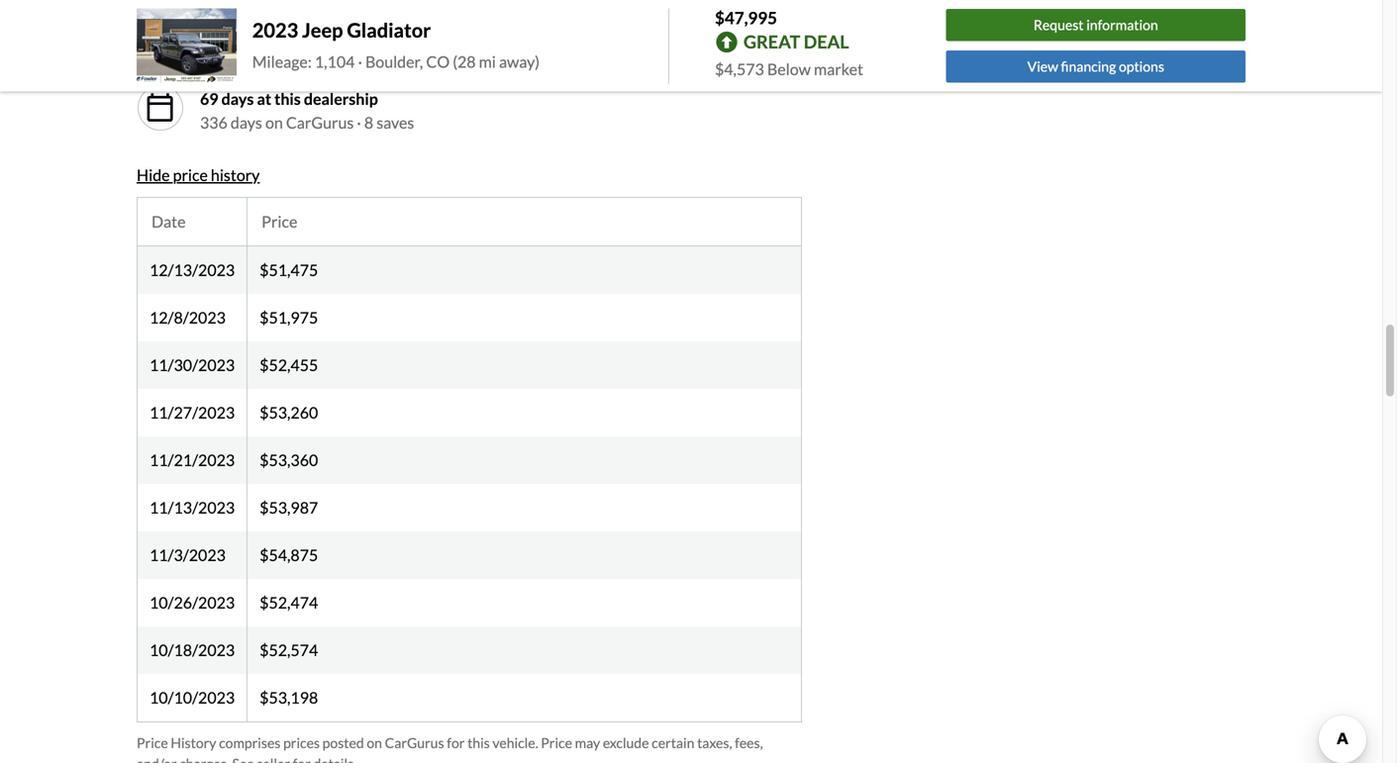 Task type: describe. For each thing, give the bounding box(es) containing it.
exclude
[[603, 735, 649, 752]]

price for price history comprises prices posted on cargurus for this vehicle.
[[137, 735, 168, 752]]

11/27/2023
[[150, 403, 235, 422]]

price history comprises prices posted on cargurus for this vehicle.
[[137, 735, 539, 752]]

0 vertical spatial days
[[222, 89, 254, 108]]

2023
[[252, 18, 298, 42]]

deal
[[804, 31, 850, 53]]

price decreased price went down by $5,203.
[[200, 12, 391, 55]]

$4,573 below market
[[715, 59, 864, 79]]

financing
[[1062, 58, 1117, 75]]

down
[[277, 35, 316, 55]]

price left 'went'
[[200, 35, 236, 55]]

$5,203.
[[339, 35, 391, 55]]

hide price history
[[137, 165, 260, 185]]

$54,875
[[260, 546, 318, 565]]

1 horizontal spatial on
[[367, 735, 382, 752]]

mi
[[479, 52, 496, 71]]

see
[[232, 756, 254, 764]]

hide price history link
[[137, 165, 260, 185]]

details.
[[313, 756, 357, 764]]

· inside 69 days at this dealership 336 days on cargurus · 8 saves
[[357, 113, 361, 132]]

$53,360
[[260, 451, 318, 470]]

view financing options button
[[947, 50, 1246, 83]]

date
[[152, 212, 186, 231]]

$53,198
[[260, 688, 318, 708]]

for inside price may exclude certain taxes, fees, and/or charges. see seller for details.
[[293, 756, 311, 764]]

below
[[768, 59, 811, 79]]

at
[[257, 89, 271, 108]]

10/26/2023
[[150, 593, 235, 613]]

11/21/2023
[[150, 451, 235, 470]]

options
[[1119, 58, 1165, 75]]

comprises
[[219, 735, 281, 752]]

jeep
[[302, 18, 343, 42]]

dealership
[[304, 89, 378, 108]]

fees,
[[735, 735, 763, 752]]

market
[[814, 59, 864, 79]]

posted
[[323, 735, 364, 752]]

$53,987
[[260, 498, 318, 517]]

$53,260
[[260, 403, 318, 422]]

· inside 2023 jeep gladiator mileage: 1,104 · boulder, co (28 mi away)
[[358, 52, 362, 71]]

price may exclude certain taxes, fees, and/or charges. see seller for details.
[[137, 735, 763, 764]]

taxes,
[[698, 735, 733, 752]]

12/13/2023
[[150, 260, 235, 280]]

hide
[[137, 165, 170, 185]]

$52,455
[[260, 355, 318, 375]]

and/or
[[137, 756, 177, 764]]

co
[[426, 52, 450, 71]]

1 horizontal spatial this
[[468, 735, 490, 752]]

price decreased image
[[145, 15, 176, 46]]

69 days at this dealership 336 days on cargurus · 8 saves
[[200, 89, 414, 132]]

on inside 69 days at this dealership 336 days on cargurus · 8 saves
[[265, 113, 283, 132]]

2023 jeep gladiator image
[[137, 8, 237, 83]]

1 horizontal spatial cargurus
[[385, 735, 444, 752]]

by
[[319, 35, 336, 55]]



Task type: locate. For each thing, give the bounding box(es) containing it.
away)
[[499, 52, 540, 71]]

on
[[265, 113, 283, 132], [367, 735, 382, 752]]

2023 jeep gladiator mileage: 1,104 · boulder, co (28 mi away)
[[252, 18, 540, 71]]

1,104
[[315, 52, 355, 71]]

1 vertical spatial cargurus
[[385, 735, 444, 752]]

this right "at"
[[275, 89, 301, 108]]

history
[[171, 735, 216, 752]]

0 vertical spatial this
[[275, 89, 301, 108]]

prices
[[283, 735, 320, 752]]

went
[[239, 35, 274, 55]]

may
[[575, 735, 601, 752]]

price left 2023
[[200, 12, 237, 31]]

price left may
[[541, 735, 573, 752]]

1 vertical spatial ·
[[357, 113, 361, 132]]

price for price
[[262, 212, 298, 231]]

seller
[[257, 756, 290, 764]]

price for price may exclude certain taxes, fees, and/or charges. see seller for details.
[[541, 735, 573, 752]]

·
[[358, 52, 362, 71], [357, 113, 361, 132]]

$51,475
[[260, 260, 318, 280]]

0 vertical spatial ·
[[358, 52, 362, 71]]

$51,975
[[260, 308, 318, 327]]

great
[[744, 31, 801, 53]]

1 vertical spatial this
[[468, 735, 490, 752]]

request information button
[[947, 9, 1246, 41]]

1 vertical spatial for
[[293, 756, 311, 764]]

for left vehicle.
[[447, 735, 465, 752]]

12/8/2023
[[150, 308, 226, 327]]

0 horizontal spatial this
[[275, 89, 301, 108]]

request
[[1034, 17, 1084, 33]]

decreased
[[240, 12, 313, 31]]

336
[[200, 113, 228, 132]]

for
[[447, 735, 465, 752], [293, 756, 311, 764]]

price
[[200, 12, 237, 31], [200, 35, 236, 55], [262, 212, 298, 231], [137, 735, 168, 752], [541, 735, 573, 752]]

days
[[222, 89, 254, 108], [231, 113, 262, 132]]

0 vertical spatial on
[[265, 113, 283, 132]]

mileage:
[[252, 52, 312, 71]]

charges.
[[180, 756, 230, 764]]

information
[[1087, 17, 1159, 33]]

vehicle.
[[493, 735, 539, 752]]

price up the $51,475
[[262, 212, 298, 231]]

10/10/2023
[[150, 688, 235, 708]]

$4,573
[[715, 59, 765, 79]]

price inside price may exclude certain taxes, fees, and/or charges. see seller for details.
[[541, 735, 573, 752]]

· right the 1,104
[[358, 52, 362, 71]]

11/3/2023
[[150, 546, 226, 565]]

price up and/or
[[137, 735, 168, 752]]

on down "at"
[[265, 113, 283, 132]]

view financing options
[[1028, 58, 1165, 75]]

0 horizontal spatial for
[[293, 756, 311, 764]]

0 horizontal spatial cargurus
[[286, 113, 354, 132]]

price for price decreased price went down by $5,203.
[[200, 12, 237, 31]]

this inside 69 days at this dealership 336 days on cargurus · 8 saves
[[275, 89, 301, 108]]

gladiator
[[347, 18, 431, 42]]

8
[[364, 113, 374, 132]]

view
[[1028, 58, 1059, 75]]

on right posted
[[367, 735, 382, 752]]

history
[[211, 165, 260, 185]]

cargurus
[[286, 113, 354, 132], [385, 735, 444, 752]]

this
[[275, 89, 301, 108], [468, 735, 490, 752]]

0 vertical spatial for
[[447, 735, 465, 752]]

1 vertical spatial days
[[231, 113, 262, 132]]

11/30/2023
[[150, 355, 235, 375]]

boulder,
[[366, 52, 423, 71]]

1 vertical spatial on
[[367, 735, 382, 752]]

for down prices
[[293, 756, 311, 764]]

$52,474
[[260, 593, 318, 613]]

saves
[[377, 113, 414, 132]]

10/18/2023
[[150, 641, 235, 660]]

(28
[[453, 52, 476, 71]]

days down "at"
[[231, 113, 262, 132]]

11/13/2023
[[150, 498, 235, 517]]

price decreased image
[[137, 7, 184, 54]]

0 horizontal spatial on
[[265, 113, 283, 132]]

· left 8
[[357, 113, 361, 132]]

cargurus down dealership
[[286, 113, 354, 132]]

great deal
[[744, 31, 850, 53]]

days left "at"
[[222, 89, 254, 108]]

69 days at this dealership image
[[137, 84, 184, 132], [145, 92, 176, 124]]

price
[[173, 165, 208, 185]]

0 vertical spatial cargurus
[[286, 113, 354, 132]]

cargurus inside 69 days at this dealership 336 days on cargurus · 8 saves
[[286, 113, 354, 132]]

this left vehicle.
[[468, 735, 490, 752]]

$52,574
[[260, 641, 318, 660]]

69
[[200, 89, 219, 108]]

request information
[[1034, 17, 1159, 33]]

certain
[[652, 735, 695, 752]]

cargurus right posted
[[385, 735, 444, 752]]

1 horizontal spatial for
[[447, 735, 465, 752]]

$47,995
[[715, 7, 778, 28]]



Task type: vqa. For each thing, say whether or not it's contained in the screenshot.


